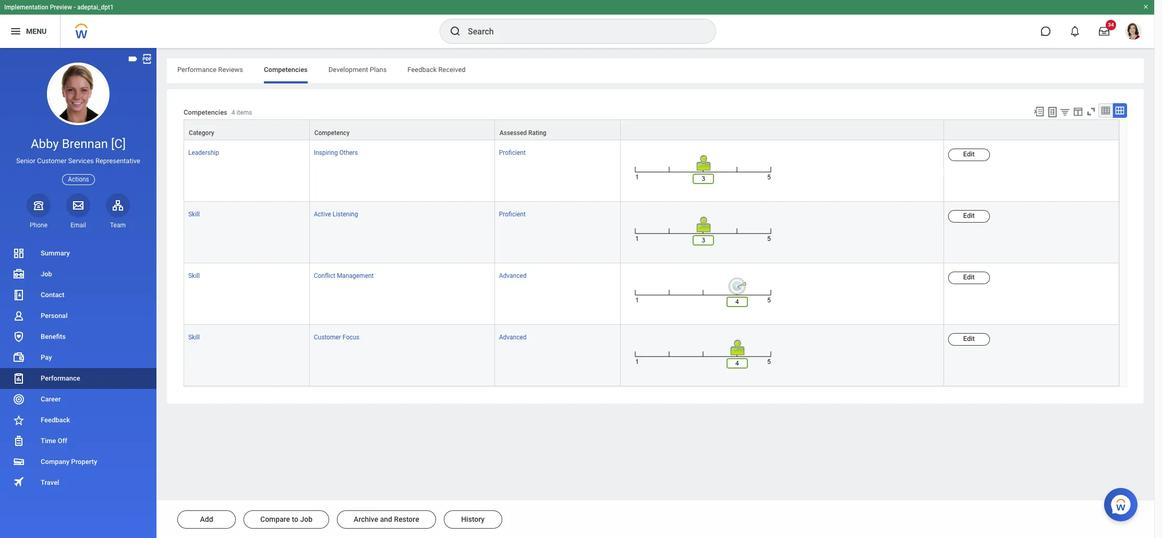 Task type: describe. For each thing, give the bounding box(es) containing it.
feedback received
[[408, 66, 466, 74]]

click to view/edit grid preferences image
[[1072, 106, 1084, 117]]

personal
[[41, 312, 68, 320]]

2 edit button from the top
[[948, 210, 990, 223]]

summary link
[[0, 243, 156, 264]]

skill link for conflict management
[[188, 270, 200, 280]]

phone
[[30, 222, 47, 229]]

company
[[41, 458, 69, 466]]

edit for 3rd edit button from the top of the page
[[963, 273, 975, 281]]

career
[[41, 395, 61, 403]]

actions
[[68, 176, 89, 183]]

email button
[[66, 193, 90, 229]]

company property image
[[13, 456, 25, 468]]

skill link for active listening
[[188, 209, 200, 218]]

job inside button
[[300, 515, 312, 524]]

listening
[[333, 211, 358, 218]]

proficient link for active listening
[[499, 209, 526, 218]]

34
[[1108, 22, 1114, 28]]

inbox large image
[[1099, 26, 1109, 37]]

items
[[237, 109, 252, 116]]

2 edit row from the top
[[184, 202, 1119, 264]]

performance link
[[0, 368, 156, 389]]

travel image
[[13, 476, 25, 488]]

pay
[[41, 354, 52, 361]]

personal image
[[13, 310, 25, 322]]

leadership link
[[188, 147, 219, 157]]

active listening link
[[314, 209, 358, 218]]

1 edit button from the top
[[948, 149, 990, 161]]

feedback image
[[13, 414, 25, 427]]

management
[[337, 272, 374, 280]]

archive and restore button
[[337, 511, 436, 529]]

performance for performance reviews
[[177, 66, 217, 74]]

compare
[[260, 515, 290, 524]]

compare to job button
[[244, 511, 329, 529]]

implementation
[[4, 4, 48, 11]]

competencies for competencies 4 items
[[184, 109, 227, 116]]

travel
[[41, 479, 59, 487]]

category button
[[184, 120, 309, 140]]

team abby brennan [c] element
[[106, 221, 130, 229]]

select to filter grid data image
[[1059, 106, 1071, 117]]

export to excel image
[[1033, 106, 1045, 117]]

advanced for conflict management
[[499, 272, 527, 280]]

competency
[[314, 129, 350, 137]]

rating
[[528, 129, 546, 137]]

menu banner
[[0, 0, 1154, 48]]

feedback for feedback received
[[408, 66, 437, 74]]

4 edit row from the top
[[184, 325, 1119, 387]]

pay link
[[0, 347, 156, 368]]

email abby brennan [c] element
[[66, 221, 90, 229]]

customer focus link
[[314, 332, 360, 341]]

abby brennan [c]
[[31, 137, 126, 151]]

focus
[[343, 334, 360, 341]]

feedback link
[[0, 410, 156, 431]]

contact
[[41, 291, 64, 299]]

active listening
[[314, 211, 358, 218]]

summary image
[[13, 247, 25, 260]]

benefits image
[[13, 331, 25, 343]]

expand table image
[[1115, 105, 1125, 116]]

1 edit row from the top
[[184, 140, 1119, 202]]

3 edit row from the top
[[184, 264, 1119, 325]]

senior
[[16, 157, 35, 165]]

active
[[314, 211, 331, 218]]

competencies 4 items
[[184, 109, 252, 116]]

table image
[[1101, 105, 1111, 116]]

conflict
[[314, 272, 335, 280]]

job inside list
[[41, 270, 52, 278]]

assessed rating button
[[495, 120, 620, 140]]

notifications large image
[[1070, 26, 1080, 37]]

career image
[[13, 393, 25, 406]]

job link
[[0, 264, 156, 285]]

and
[[380, 515, 392, 524]]

skill for conflict
[[188, 272, 200, 280]]

job image
[[13, 268, 25, 281]]

menu
[[26, 27, 47, 35]]

edit for third edit button from the bottom
[[963, 212, 975, 220]]

career link
[[0, 389, 156, 410]]

customer focus
[[314, 334, 360, 341]]

4
[[232, 109, 235, 116]]

summary
[[41, 249, 70, 257]]

development
[[329, 66, 368, 74]]

archive and restore
[[354, 515, 419, 524]]

search image
[[449, 25, 462, 38]]

fullscreen image
[[1085, 106, 1097, 117]]

menu button
[[0, 15, 60, 48]]

competency button
[[310, 120, 494, 140]]

Search Workday  search field
[[468, 20, 694, 43]]



Task type: vqa. For each thing, say whether or not it's contained in the screenshot.
chevron right small Image
no



Task type: locate. For each thing, give the bounding box(es) containing it.
3 skill link from the top
[[188, 332, 200, 341]]

actions button
[[62, 174, 95, 185]]

plans
[[370, 66, 387, 74]]

2 advanced link from the top
[[499, 332, 527, 341]]

email
[[70, 222, 86, 229]]

row containing category
[[184, 119, 1119, 140]]

1 horizontal spatial performance
[[177, 66, 217, 74]]

adeptai_dpt1
[[77, 4, 114, 11]]

customer
[[37, 157, 67, 165], [314, 334, 341, 341]]

[c]
[[111, 137, 126, 151]]

advanced for customer focus
[[499, 334, 527, 341]]

others
[[339, 149, 358, 157]]

history
[[461, 515, 485, 524]]

action bar region
[[156, 500, 1162, 538]]

1 vertical spatial competencies
[[184, 109, 227, 116]]

implementation preview -   adeptai_dpt1
[[4, 4, 114, 11]]

4 edit button from the top
[[948, 333, 990, 346]]

advanced link for conflict management
[[499, 270, 527, 280]]

3 edit from the top
[[963, 273, 975, 281]]

2 skill from the top
[[188, 272, 200, 280]]

1 edit from the top
[[963, 150, 975, 158]]

team
[[110, 222, 126, 229]]

1 horizontal spatial feedback
[[408, 66, 437, 74]]

advanced link
[[499, 270, 527, 280], [499, 332, 527, 341]]

profile logan mcneil image
[[1125, 23, 1142, 42]]

compare to job
[[260, 515, 312, 524]]

development plans
[[329, 66, 387, 74]]

1 proficient from the top
[[499, 149, 526, 157]]

view printable version (pdf) image
[[141, 53, 153, 65]]

1 horizontal spatial job
[[300, 515, 312, 524]]

edit for first edit button
[[963, 150, 975, 158]]

phone image
[[31, 199, 46, 212]]

time off link
[[0, 431, 156, 452]]

1 horizontal spatial competencies
[[264, 66, 308, 74]]

proficient link
[[499, 147, 526, 157], [499, 209, 526, 218]]

time off
[[41, 437, 67, 445]]

to
[[292, 515, 298, 524]]

job
[[41, 270, 52, 278], [300, 515, 312, 524]]

competencies for competencies
[[264, 66, 308, 74]]

add
[[200, 515, 213, 524]]

0 vertical spatial feedback
[[408, 66, 437, 74]]

contact image
[[13, 289, 25, 301]]

1 skill from the top
[[188, 211, 200, 218]]

benefits
[[41, 333, 66, 341]]

edit for 4th edit button
[[963, 335, 975, 343]]

personal link
[[0, 306, 156, 327]]

performance inside navigation pane region
[[41, 375, 80, 382]]

conflict management
[[314, 272, 374, 280]]

1 advanced link from the top
[[499, 270, 527, 280]]

performance image
[[13, 372, 25, 385]]

1 vertical spatial job
[[300, 515, 312, 524]]

0 vertical spatial customer
[[37, 157, 67, 165]]

archive
[[354, 515, 378, 524]]

feedback up time off
[[41, 416, 70, 424]]

skill for active
[[188, 211, 200, 218]]

list containing summary
[[0, 243, 156, 493]]

edit
[[963, 150, 975, 158], [963, 212, 975, 220], [963, 273, 975, 281], [963, 335, 975, 343]]

1 vertical spatial advanced
[[499, 334, 527, 341]]

mail image
[[72, 199, 85, 212]]

abby
[[31, 137, 59, 151]]

2 skill link from the top
[[188, 270, 200, 280]]

performance up career
[[41, 375, 80, 382]]

skill link
[[188, 209, 200, 218], [188, 270, 200, 280], [188, 332, 200, 341]]

4 edit from the top
[[963, 335, 975, 343]]

navigation pane region
[[0, 48, 156, 538]]

advanced link for customer focus
[[499, 332, 527, 341]]

benefits link
[[0, 327, 156, 347]]

proficient
[[499, 149, 526, 157], [499, 211, 526, 218]]

-
[[74, 4, 76, 11]]

proficient for inspiring others
[[499, 149, 526, 157]]

0 horizontal spatial competencies
[[184, 109, 227, 116]]

performance for performance
[[41, 375, 80, 382]]

preview
[[50, 4, 72, 11]]

add button
[[177, 511, 236, 529]]

company property link
[[0, 452, 156, 473]]

contact link
[[0, 285, 156, 306]]

time
[[41, 437, 56, 445]]

0 vertical spatial proficient
[[499, 149, 526, 157]]

2 proficient link from the top
[[499, 209, 526, 218]]

3 edit button from the top
[[948, 272, 990, 284]]

tab list containing performance reviews
[[167, 58, 1144, 83]]

0 vertical spatial proficient link
[[499, 147, 526, 157]]

off
[[58, 437, 67, 445]]

inspiring others
[[314, 149, 358, 157]]

view team image
[[112, 199, 124, 212]]

job up contact
[[41, 270, 52, 278]]

0 vertical spatial advanced
[[499, 272, 527, 280]]

1 vertical spatial skill
[[188, 272, 200, 280]]

0 vertical spatial advanced link
[[499, 270, 527, 280]]

edit row
[[184, 140, 1119, 202], [184, 202, 1119, 264], [184, 264, 1119, 325], [184, 325, 1119, 387]]

0 vertical spatial performance
[[177, 66, 217, 74]]

senior customer services representative
[[16, 157, 140, 165]]

feedback inside "link"
[[41, 416, 70, 424]]

phone abby brennan [c] element
[[27, 221, 51, 229]]

1 vertical spatial performance
[[41, 375, 80, 382]]

0 horizontal spatial feedback
[[41, 416, 70, 424]]

received
[[438, 66, 466, 74]]

tag image
[[127, 53, 139, 65]]

skill
[[188, 211, 200, 218], [188, 272, 200, 280], [188, 334, 200, 341]]

feedback for feedback
[[41, 416, 70, 424]]

reviews
[[218, 66, 243, 74]]

performance
[[177, 66, 217, 74], [41, 375, 80, 382]]

1 vertical spatial proficient
[[499, 211, 526, 218]]

pay image
[[13, 352, 25, 364]]

customer inside customer focus link
[[314, 334, 341, 341]]

feedback
[[408, 66, 437, 74], [41, 416, 70, 424]]

0 vertical spatial competencies
[[264, 66, 308, 74]]

1 vertical spatial skill link
[[188, 270, 200, 280]]

edit button
[[948, 149, 990, 161], [948, 210, 990, 223], [948, 272, 990, 284], [948, 333, 990, 346]]

export to worksheets image
[[1046, 106, 1059, 118]]

tab list
[[167, 58, 1144, 83]]

2 advanced from the top
[[499, 334, 527, 341]]

3 skill from the top
[[188, 334, 200, 341]]

category
[[189, 129, 214, 137]]

1 advanced from the top
[[499, 272, 527, 280]]

performance left reviews
[[177, 66, 217, 74]]

phone button
[[27, 193, 51, 229]]

1 vertical spatial advanced link
[[499, 332, 527, 341]]

performance reviews
[[177, 66, 243, 74]]

34 button
[[1093, 20, 1116, 43]]

assessed
[[500, 129, 527, 137]]

2 vertical spatial skill link
[[188, 332, 200, 341]]

proficient link for inspiring others
[[499, 147, 526, 157]]

inspiring others link
[[314, 147, 358, 157]]

competencies
[[264, 66, 308, 74], [184, 109, 227, 116]]

team link
[[106, 193, 130, 229]]

skill link for customer focus
[[188, 332, 200, 341]]

proficient for active listening
[[499, 211, 526, 218]]

property
[[71, 458, 97, 466]]

services
[[68, 157, 94, 165]]

0 vertical spatial job
[[41, 270, 52, 278]]

assessed rating
[[500, 129, 546, 137]]

1 proficient link from the top
[[499, 147, 526, 157]]

1 vertical spatial customer
[[314, 334, 341, 341]]

2 edit from the top
[[963, 212, 975, 220]]

job right to
[[300, 515, 312, 524]]

leadership
[[188, 149, 219, 157]]

skill for customer
[[188, 334, 200, 341]]

list
[[0, 243, 156, 493]]

0 vertical spatial skill
[[188, 211, 200, 218]]

1 horizontal spatial customer
[[314, 334, 341, 341]]

company property
[[41, 458, 97, 466]]

justify image
[[9, 25, 22, 38]]

conflict management link
[[314, 270, 374, 280]]

customer down abby
[[37, 157, 67, 165]]

0 vertical spatial skill link
[[188, 209, 200, 218]]

toolbar
[[1029, 103, 1127, 119]]

0 horizontal spatial customer
[[37, 157, 67, 165]]

brennan
[[62, 137, 108, 151]]

1 skill link from the top
[[188, 209, 200, 218]]

representative
[[95, 157, 140, 165]]

2 proficient from the top
[[499, 211, 526, 218]]

restore
[[394, 515, 419, 524]]

2 vertical spatial skill
[[188, 334, 200, 341]]

travel link
[[0, 473, 156, 493]]

row
[[184, 119, 1119, 140]]

history button
[[444, 511, 502, 529]]

performance inside tab list
[[177, 66, 217, 74]]

feedback inside tab list
[[408, 66, 437, 74]]

feedback left received
[[408, 66, 437, 74]]

customer inside navigation pane region
[[37, 157, 67, 165]]

customer left focus
[[314, 334, 341, 341]]

competencies inside tab list
[[264, 66, 308, 74]]

1 vertical spatial proficient link
[[499, 209, 526, 218]]

1 vertical spatial feedback
[[41, 416, 70, 424]]

0 horizontal spatial performance
[[41, 375, 80, 382]]

inspiring
[[314, 149, 338, 157]]

close environment banner image
[[1143, 4, 1149, 10]]

time off image
[[13, 435, 25, 448]]

0 horizontal spatial job
[[41, 270, 52, 278]]



